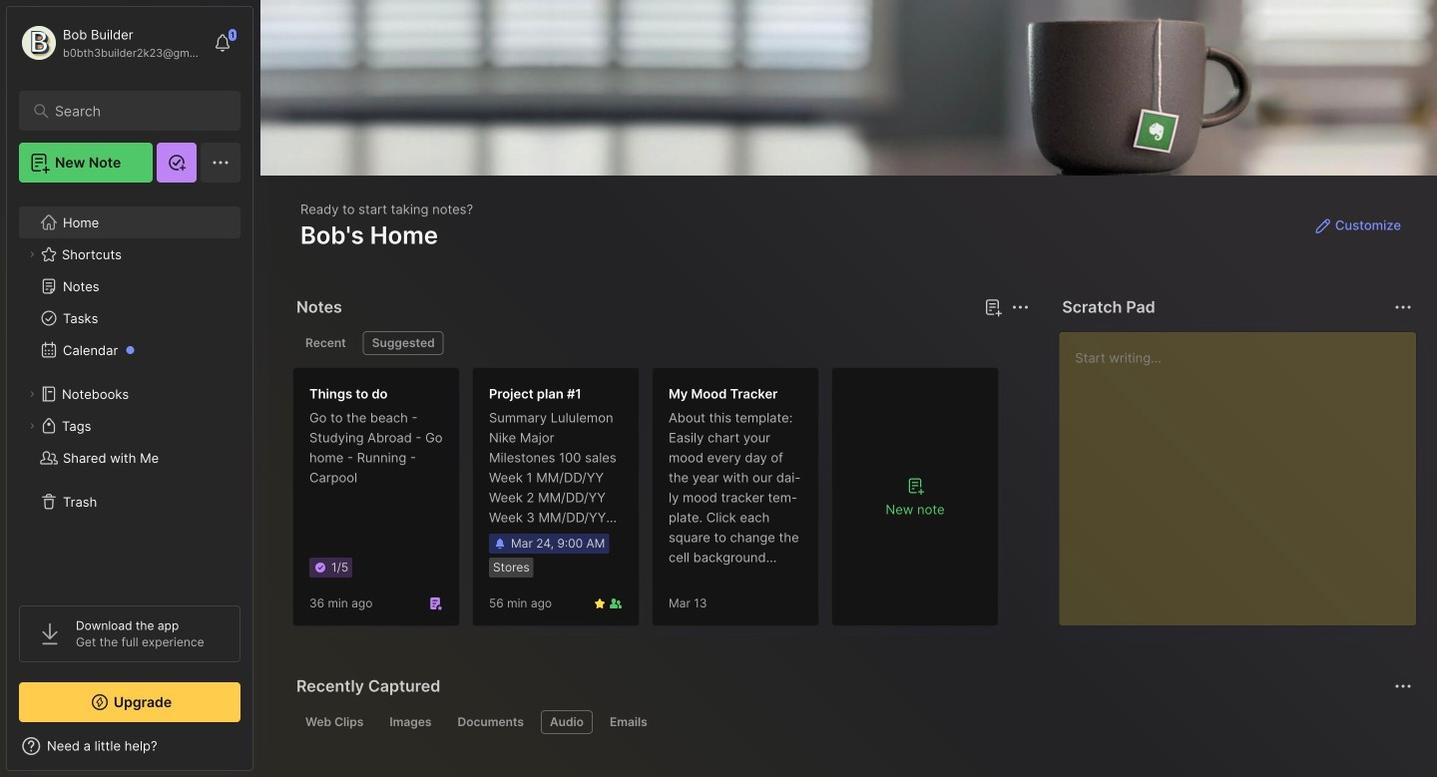 Task type: locate. For each thing, give the bounding box(es) containing it.
Account field
[[19, 23, 204, 63]]

1 horizontal spatial more actions field
[[1389, 293, 1417, 321]]

tree
[[7, 195, 252, 588]]

more actions image
[[1391, 295, 1415, 319]]

tab list
[[296, 331, 1026, 355], [296, 711, 1409, 735]]

More actions field
[[1006, 293, 1034, 321], [1389, 293, 1417, 321]]

2 more actions field from the left
[[1389, 293, 1417, 321]]

0 horizontal spatial more actions field
[[1006, 293, 1034, 321]]

row group
[[292, 367, 1011, 639]]

Search text field
[[55, 102, 214, 121]]

tab
[[296, 331, 355, 355], [363, 331, 444, 355], [296, 711, 373, 735], [381, 711, 441, 735], [449, 711, 533, 735], [541, 711, 593, 735], [601, 711, 656, 735]]

None search field
[[55, 99, 214, 123]]

0 vertical spatial tab list
[[296, 331, 1026, 355]]

main element
[[0, 0, 259, 777]]

1 vertical spatial tab list
[[296, 711, 1409, 735]]

1 more actions field from the left
[[1006, 293, 1034, 321]]



Task type: describe. For each thing, give the bounding box(es) containing it.
WHAT'S NEW field
[[7, 731, 252, 762]]

none search field inside main 'element'
[[55, 99, 214, 123]]

more actions image
[[1008, 295, 1032, 319]]

expand tags image
[[26, 420, 38, 432]]

click to collapse image
[[252, 741, 267, 764]]

Start writing… text field
[[1075, 332, 1415, 610]]

1 tab list from the top
[[296, 331, 1026, 355]]

2 tab list from the top
[[296, 711, 1409, 735]]

expand notebooks image
[[26, 388, 38, 400]]

tree inside main 'element'
[[7, 195, 252, 588]]



Task type: vqa. For each thing, say whether or not it's contained in the screenshot.
'View options' field at top
no



